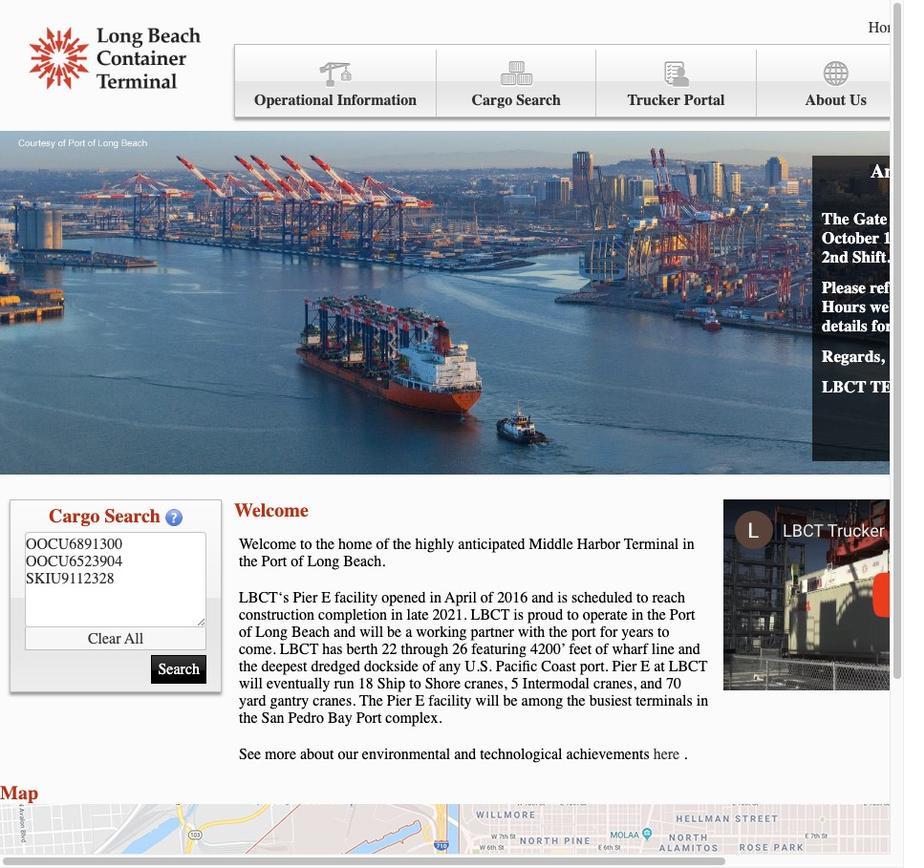 Task type: locate. For each thing, give the bounding box(es) containing it.
featuring
[[471, 641, 527, 659]]

the right the run
[[359, 693, 383, 710]]

operational
[[254, 92, 333, 109]]

e left at
[[641, 659, 650, 676]]

lbct team
[[822, 378, 904, 397]]

the up yard
[[239, 659, 258, 676]]

see
[[239, 746, 261, 764]]

lbct down regards,​
[[822, 378, 867, 397]]

0 horizontal spatial long
[[256, 624, 288, 641]]

in right late
[[430, 590, 442, 607]]

our
[[338, 746, 358, 764]]

long left "beach."
[[307, 553, 340, 571]]

pier
[[293, 590, 318, 607], [612, 659, 637, 676], [387, 693, 411, 710]]

0 vertical spatial welcome
[[234, 500, 308, 522]]

0 horizontal spatial the
[[359, 693, 383, 710]]

of
[[376, 536, 389, 553], [291, 553, 304, 571], [481, 590, 493, 607], [239, 624, 252, 641], [596, 641, 608, 659], [422, 659, 435, 676]]

ship
[[377, 676, 405, 693]]

pier up beach
[[293, 590, 318, 607]]

facility down any
[[428, 693, 472, 710]]

san
[[261, 710, 284, 727]]

0 vertical spatial be
[[387, 624, 402, 641]]

1 horizontal spatial will
[[360, 624, 383, 641]]

yard
[[239, 693, 266, 710]]

port.
[[580, 659, 608, 676]]

any
[[439, 659, 461, 676]]

1 vertical spatial long
[[256, 624, 288, 641]]

port
[[261, 553, 287, 571], [670, 607, 695, 624], [356, 710, 382, 727]]

1 horizontal spatial search
[[516, 92, 561, 109]]

has
[[322, 641, 343, 659]]

of up construction
[[291, 553, 304, 571]]

0 horizontal spatial e
[[321, 590, 331, 607]]

in right terminal
[[683, 536, 695, 553]]

1 vertical spatial port
[[670, 607, 695, 624]]

e left shore in the bottom of the page
[[415, 693, 425, 710]]

cranes.
[[313, 693, 356, 710]]

1 vertical spatial cargo search
[[49, 506, 160, 528]]

0 vertical spatial cargo search
[[472, 92, 561, 109]]

1 horizontal spatial port
[[356, 710, 382, 727]]

more
[[265, 746, 296, 764]]

18
[[358, 676, 374, 693]]

will down come.
[[239, 676, 263, 693]]

please
[[822, 278, 866, 297]]

cranes, down wharf
[[594, 676, 636, 693]]

about us
[[805, 92, 867, 109]]

0 vertical spatial long
[[307, 553, 340, 571]]

dredged
[[311, 659, 360, 676]]

the left "san"
[[239, 710, 258, 727]]

1 vertical spatial be
[[503, 693, 518, 710]]

facility down "beach."
[[335, 590, 378, 607]]

the left the highly
[[393, 536, 411, 553]]

the inside the gate wi
[[822, 209, 849, 228]]

of down lbct's
[[239, 624, 252, 641]]

the left port
[[549, 624, 568, 641]]

the
[[822, 209, 849, 228], [359, 693, 383, 710]]

of left 2016
[[481, 590, 493, 607]]

wi
[[891, 209, 904, 228]]

welcome for welcome to the home of the highly anticipated middle harbor terminal in the port of long beach.
[[239, 536, 296, 553]]

scheduled
[[572, 590, 633, 607]]

port up lbct's
[[261, 553, 287, 571]]

1 horizontal spatial cargo search
[[472, 92, 561, 109]]

0 horizontal spatial cargo search
[[49, 506, 160, 528]]

will left a
[[360, 624, 383, 641]]

menu bar
[[234, 44, 904, 118]]

cargo
[[472, 92, 512, 109], [49, 506, 100, 528]]

0 horizontal spatial cargo
[[49, 506, 100, 528]]

1 vertical spatial facility
[[428, 693, 472, 710]]

cargo inside menu bar
[[472, 92, 512, 109]]

home
[[338, 536, 372, 553]]

0 vertical spatial facility
[[335, 590, 378, 607]]

be left among
[[503, 693, 518, 710]]

trucker portal link
[[597, 50, 757, 117]]

operate
[[583, 607, 628, 624]]

1 horizontal spatial pier
[[387, 693, 411, 710]]

to right proud
[[567, 607, 579, 624]]

cranes,
[[464, 676, 507, 693], [594, 676, 636, 693]]

pedro
[[288, 710, 324, 727]]

2 horizontal spatial e
[[641, 659, 650, 676]]

1 horizontal spatial cranes,
[[594, 676, 636, 693]]

u.s.
[[465, 659, 492, 676]]

1 vertical spatial search
[[105, 506, 160, 528]]

proud
[[527, 607, 563, 624]]

coast
[[541, 659, 576, 676]]

welcome inside welcome to the home of the highly anticipated middle harbor terminal in the port of long beach.
[[239, 536, 296, 553]]

0 vertical spatial search
[[516, 92, 561, 109]]

22
[[382, 641, 397, 659]]

port
[[571, 624, 596, 641]]

april
[[445, 590, 477, 607]]

e up beach
[[321, 590, 331, 607]]

to left home
[[300, 536, 312, 553]]

harbor
[[577, 536, 620, 553]]

and right beach
[[334, 624, 356, 641]]

0 vertical spatial cargo
[[472, 92, 512, 109]]

welcome for welcome
[[234, 500, 308, 522]]

in right operate
[[632, 607, 643, 624]]

pier right the port.
[[612, 659, 637, 676]]

pier down dockside on the left bottom of page
[[387, 693, 411, 710]]

port inside welcome to the home of the highly anticipated middle harbor terminal in the port of long beach.
[[261, 553, 287, 571]]

0 vertical spatial the
[[822, 209, 849, 228]]

a
[[405, 624, 412, 641]]

0 vertical spatial port
[[261, 553, 287, 571]]

be left a
[[387, 624, 402, 641]]

portal
[[684, 92, 725, 109]]

1 horizontal spatial is
[[557, 590, 568, 607]]

middle
[[529, 536, 573, 553]]

trucker portal
[[627, 92, 725, 109]]

0 vertical spatial e
[[321, 590, 331, 607]]

completion
[[318, 607, 387, 624]]

None submit
[[151, 656, 206, 684]]

with
[[518, 624, 545, 641]]

the gate wi
[[822, 209, 904, 267]]

search
[[516, 92, 561, 109], [105, 506, 160, 528]]

facility
[[335, 590, 378, 607], [428, 693, 472, 710]]

cranes, left 5
[[464, 676, 507, 693]]

2 horizontal spatial will
[[476, 693, 499, 710]]

2 vertical spatial e
[[415, 693, 425, 710]]

1 horizontal spatial cargo
[[472, 92, 512, 109]]

be
[[387, 624, 402, 641], [503, 693, 518, 710]]

the up lbct's
[[239, 553, 258, 571]]

pacific
[[496, 659, 537, 676]]

2 vertical spatial port
[[356, 710, 382, 727]]

and
[[532, 590, 554, 607], [334, 624, 356, 641], [678, 641, 700, 659], [640, 676, 662, 693], [454, 746, 476, 764]]

1 horizontal spatial the
[[822, 209, 849, 228]]

0 horizontal spatial is
[[513, 607, 524, 624]]

will left 5
[[476, 693, 499, 710]]

1 horizontal spatial long
[[307, 553, 340, 571]]

0 horizontal spatial port
[[261, 553, 287, 571]]

e
[[321, 590, 331, 607], [641, 659, 650, 676], [415, 693, 425, 710]]

partner
[[471, 624, 514, 641]]

berth
[[347, 641, 378, 659]]

for
[[600, 624, 618, 641]]

beach.
[[343, 553, 385, 571]]

2 vertical spatial pier
[[387, 693, 411, 710]]

dockside
[[364, 659, 419, 676]]

port right bay
[[356, 710, 382, 727]]

.
[[684, 746, 687, 764]]

2021.
[[433, 607, 467, 624]]

26
[[452, 641, 468, 659]]

home
[[869, 19, 904, 36]]

0 horizontal spatial facility
[[335, 590, 378, 607]]

gate
[[853, 209, 887, 228]]

menu bar containing operational information
[[234, 44, 904, 118]]

2 horizontal spatial pier
[[612, 659, 637, 676]]

highly
[[415, 536, 454, 553]]

long down lbct's
[[256, 624, 288, 641]]

0 horizontal spatial cranes,
[[464, 676, 507, 693]]

Enter container numbers and/ or booking numbers. text field
[[25, 532, 206, 628]]

anticipated
[[458, 536, 525, 553]]

the left home
[[316, 536, 335, 553]]

1 vertical spatial the
[[359, 693, 383, 710]]

0 vertical spatial pier
[[293, 590, 318, 607]]

the up 'line'
[[647, 607, 666, 624]]

construction
[[239, 607, 315, 624]]

is left scheduled
[[557, 590, 568, 607]]

intermodal
[[523, 676, 590, 693]]

2016
[[497, 590, 528, 607]]

1 vertical spatial welcome
[[239, 536, 296, 553]]

clear
[[88, 630, 121, 648]]

will
[[360, 624, 383, 641], [239, 676, 263, 693], [476, 693, 499, 710]]

0 horizontal spatial pier
[[293, 590, 318, 607]]

through
[[401, 641, 448, 659]]

port up 'line'
[[670, 607, 695, 624]]

lbct
[[822, 378, 867, 397], [471, 607, 510, 624], [280, 641, 319, 659], [669, 659, 708, 676]]

in inside welcome to the home of the highly anticipated middle harbor terminal in the port of long beach.
[[683, 536, 695, 553]]

the left gate
[[822, 209, 849, 228]]

is left proud
[[513, 607, 524, 624]]

0 horizontal spatial be
[[387, 624, 402, 641]]



Task type: describe. For each thing, give the bounding box(es) containing it.
lbct right at
[[669, 659, 708, 676]]

5
[[511, 676, 519, 693]]

1 horizontal spatial e
[[415, 693, 425, 710]]

regards,​
[[822, 347, 885, 366]]

line
[[652, 641, 675, 659]]

to inside welcome to the home of the highly anticipated middle harbor terminal in the port of long beach.
[[300, 536, 312, 553]]

years
[[622, 624, 654, 641]]

deepest
[[261, 659, 307, 676]]

2 cranes, from the left
[[594, 676, 636, 693]]

run
[[334, 676, 354, 693]]

in left late
[[391, 607, 403, 624]]

home link
[[869, 19, 904, 36]]

long inside lbct's pier e facility opened in april of 2016 and is scheduled to reach construction completion in late 2021.  lbct is proud to operate in the port of long beach and will be a working partner with the port for years to come.  lbct has berth 22 through 26 featuring 4200' feet of wharf line and the deepest dredged dockside of any u.s. pacific coast port. pier e at lbct will eventually run 18 ship to shore cranes, 5 intermodal cranes, and 70 yard gantry cranes. the pier e facility will be among the busiest terminals in the san pedro bay port complex.
[[256, 624, 288, 641]]

cargo search link
[[437, 50, 597, 117]]

welcome to the home of the highly anticipated middle harbor terminal in the port of long beach.
[[239, 536, 695, 571]]

here link
[[653, 746, 680, 764]]

about
[[805, 92, 846, 109]]

beach
[[292, 624, 330, 641]]

bay
[[328, 710, 352, 727]]

technological
[[480, 746, 563, 764]]

to right ship
[[409, 676, 421, 693]]

the inside lbct's pier e facility opened in april of 2016 and is scheduled to reach construction completion in late 2021.  lbct is proud to operate in the port of long beach and will be a working partner with the port for years to come.  lbct has berth 22 through 26 featuring 4200' feet of wharf line and the deepest dredged dockside of any u.s. pacific coast port. pier e at lbct will eventually run 18 ship to shore cranes, 5 intermodal cranes, and 70 yard gantry cranes. the pier e facility will be among the busiest terminals in the san pedro bay port complex.
[[359, 693, 383, 710]]

lbct left has
[[280, 641, 319, 659]]

all
[[124, 630, 143, 648]]

eventually
[[267, 676, 330, 693]]

environmental
[[362, 746, 450, 764]]

here
[[653, 746, 680, 764]]

1 vertical spatial e
[[641, 659, 650, 676]]

busiest
[[589, 693, 632, 710]]

2 horizontal spatial port
[[670, 607, 695, 624]]

1 cranes, from the left
[[464, 676, 507, 693]]

come.
[[239, 641, 276, 659]]

feet
[[569, 641, 592, 659]]

clear all button
[[25, 628, 206, 651]]

trucker
[[627, 92, 681, 109]]

search inside 'cargo search' link
[[516, 92, 561, 109]]

and left the technological
[[454, 746, 476, 764]]

lbct up featuring
[[471, 607, 510, 624]]

of right home
[[376, 536, 389, 553]]

operational information
[[254, 92, 417, 109]]

the right among
[[567, 693, 586, 710]]

about
[[300, 746, 334, 764]]

about us link
[[757, 50, 904, 117]]

of right feet
[[596, 641, 608, 659]]

refer
[[870, 278, 904, 297]]

1 horizontal spatial be
[[503, 693, 518, 710]]

gantry
[[270, 693, 309, 710]]

and right 2016
[[532, 590, 554, 607]]

to right the years
[[658, 624, 670, 641]]

please refer 
[[822, 278, 904, 335]]

of left any
[[422, 659, 435, 676]]

achievements
[[566, 746, 650, 764]]

1 vertical spatial cargo
[[49, 506, 100, 528]]

1 horizontal spatial facility
[[428, 693, 472, 710]]

at
[[654, 659, 665, 676]]

4200'
[[530, 641, 566, 659]]

team
[[870, 378, 904, 397]]

0 horizontal spatial will
[[239, 676, 263, 693]]

to left reach
[[636, 590, 648, 607]]

see more about our environmental and technological achievements here .
[[239, 746, 687, 764]]

0 horizontal spatial search
[[105, 506, 160, 528]]

70
[[666, 676, 681, 693]]

lbct's pier e facility opened in april of 2016 and is scheduled to reach construction completion in late 2021.  lbct is proud to operate in the port of long beach and will be a working partner with the port for years to come.  lbct has berth 22 through 26 featuring 4200' feet of wharf line and the deepest dredged dockside of any u.s. pacific coast port. pier e at lbct will eventually run 18 ship to shore cranes, 5 intermodal cranes, and 70 yard gantry cranes. the pier e facility will be among the busiest terminals in the san pedro bay port complex.
[[239, 590, 708, 727]]

terminals
[[636, 693, 693, 710]]

reach
[[652, 590, 685, 607]]

1 vertical spatial pier
[[612, 659, 637, 676]]

long inside welcome to the home of the highly anticipated middle harbor terminal in the port of long beach.
[[307, 553, 340, 571]]

and left 70
[[640, 676, 662, 693]]

lbct's
[[239, 590, 289, 607]]

clear all
[[88, 630, 143, 648]]

working
[[416, 624, 467, 641]]

complex.
[[385, 710, 442, 727]]

late
[[407, 607, 429, 624]]

opened
[[382, 590, 426, 607]]

wharf
[[612, 641, 648, 659]]

operational information link
[[235, 50, 437, 117]]

and right 'line'
[[678, 641, 700, 659]]

terminal
[[624, 536, 679, 553]]

in right 70
[[696, 693, 708, 710]]

among
[[521, 693, 563, 710]]

map
[[0, 783, 38, 805]]

information
[[337, 92, 417, 109]]

shore
[[425, 676, 461, 693]]



Task type: vqa. For each thing, say whether or not it's contained in the screenshot.
TRUCK to the right
no



